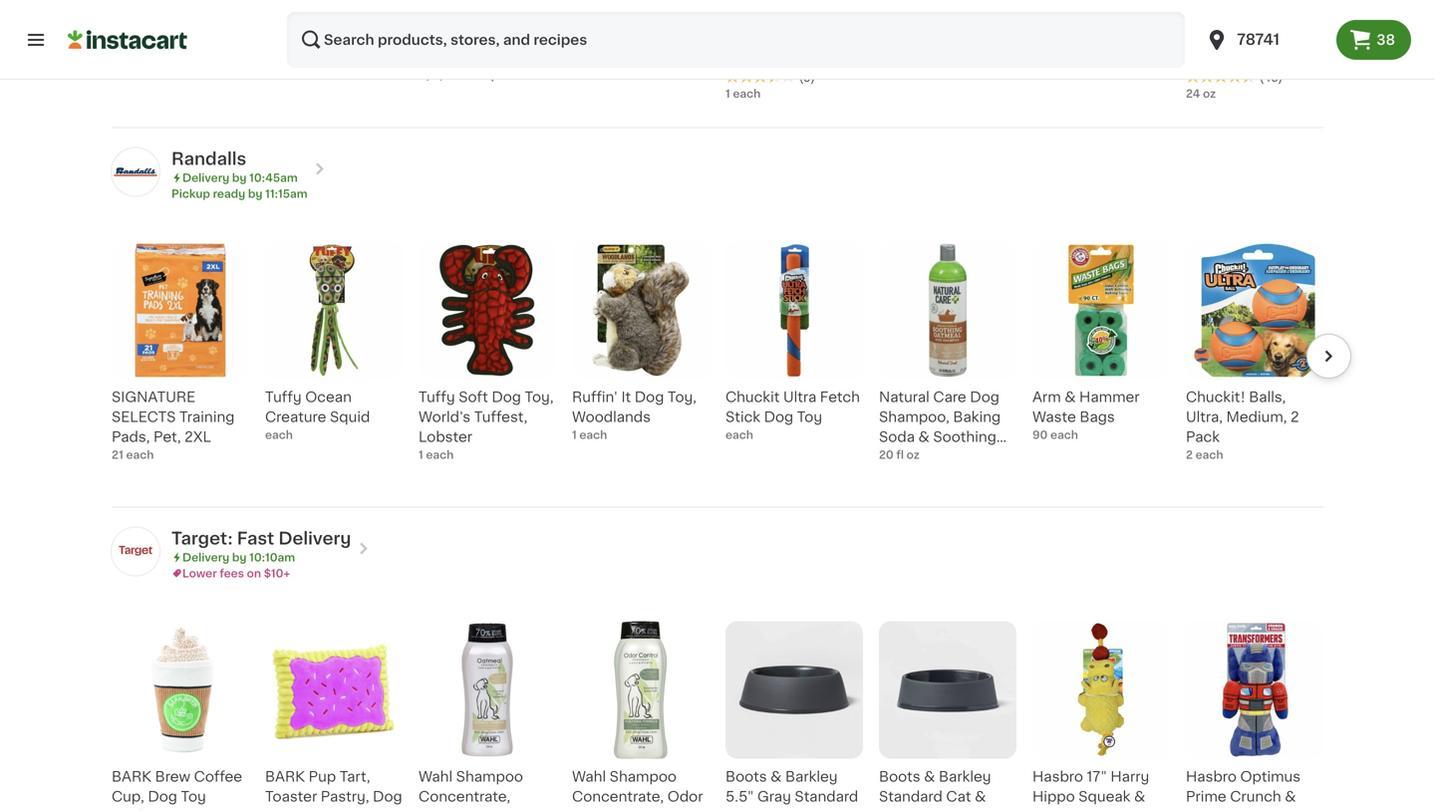 Task type: describe. For each thing, give the bounding box(es) containing it.
boots & barkley 5.5" gray standard dog bowl cup link
[[726, 622, 863, 810]]

11:15am
[[265, 188, 308, 199]]

item carousel region for target: fast delivery
[[112, 614, 1352, 810]]

0 vertical spatial oz
[[1203, 88, 1216, 99]]

lower
[[182, 568, 217, 579]]

wood
[[726, 70, 767, 84]]

hippo
[[1033, 790, 1075, 804]]

24
[[1186, 88, 1201, 99]]

0 vertical spatial coffee
[[962, 10, 1010, 24]]

tuffy soft dog toy, world's tuffest, lobster 1 each
[[419, 390, 554, 461]]

1 horizontal spatial 2
[[1186, 450, 1193, 461]]

stick
[[726, 410, 761, 424]]

dog inside bark super chewer pig dog toy - hambone each
[[656, 30, 685, 44]]

cup for boots & barkley 5.5" gray standard dog bowl cup
[[796, 810, 826, 810]]

tuffy ocean creature squid each
[[265, 390, 370, 441]]

fetch inside chuckit ultra fetch stick dog toy each
[[820, 390, 860, 404]]

kong air dog squeaker fetch toy, small 4, s, 2 total options
[[419, 10, 528, 81]]

dog inside the natural care dog shampoo, baking soda & soothing oatmeal, botanical scent
[[970, 390, 1000, 404]]

pickup
[[171, 188, 210, 199]]

bark inside bark paula's pretzel, dog toy 1 each
[[112, 10, 152, 24]]

pretzel,
[[112, 30, 164, 44]]

boots & barkley 5.5" gray standard dog bowl cup
[[726, 770, 859, 810]]

boots & barkley 5.5" gray standard dog bowl cup each
[[265, 10, 398, 81]]

chuckit
[[726, 390, 780, 404]]

4,
[[419, 70, 430, 81]]

1 inside bark pup tart, toaster pastry, dog toy 1 each
[[1033, 70, 1037, 81]]

cup, inside item carousel region
[[112, 790, 144, 804]]

selects
[[112, 410, 176, 424]]

balls,
[[1249, 390, 1286, 404]]

concentrate, for wahl shampoo concentrate, odor contro
[[572, 790, 664, 804]]

wahl shampoo concentrate, odor contro
[[572, 770, 703, 810]]

1 inside ruffin' it dog toy, woodlands 1 each
[[572, 430, 577, 441]]

optimus
[[1240, 770, 1301, 784]]

air
[[467, 10, 486, 24]]

dog inside chuckit ultra fetch stick dog toy each
[[764, 410, 794, 424]]

tart, for bark pup tart, toaster pastry, dog toy
[[340, 770, 370, 784]]

by for target: fast delivery
[[232, 552, 247, 563]]

coffee inside item carousel region
[[194, 770, 242, 784]]

24 oz
[[1186, 88, 1216, 99]]

cup for boots & barkley 5.5" gray standard dog bowl cup each
[[336, 50, 365, 64]]

signature
[[112, 390, 196, 404]]

medium
[[801, 10, 859, 24]]

ultra
[[783, 390, 817, 404]]

toy inside bark paula's pretzel, dog toy 1 each
[[200, 30, 226, 44]]

brew inside item carousel region
[[155, 770, 190, 784]]

fees
[[220, 568, 244, 579]]

wahl for wahl shampoo concentrate, coconut lime verbena, oatmeal
[[1186, 10, 1220, 24]]

care
[[933, 390, 967, 404]]

arm
[[1033, 390, 1061, 404]]

bowl for boots & barkley standard cat & dog bowl - gray
[[912, 810, 946, 810]]

10:10am
[[249, 552, 295, 563]]

pup for bark pup tart, toaster pastry, dog toy
[[309, 770, 336, 784]]

super
[[616, 10, 657, 24]]

item carousel region for randalls
[[84, 234, 1352, 499]]

ocean
[[305, 390, 352, 404]]

wahl shampoo concentrate, coconut li
[[419, 770, 544, 810]]

odor
[[668, 790, 703, 804]]

1 vertical spatial by
[[248, 188, 263, 199]]

2 inside kong air dog squeaker fetch toy, small 4, s, 2 total options
[[446, 70, 452, 81]]

boots for boots & barkley 5.5" gray standard dog bowl cup each
[[265, 10, 307, 24]]

oatmeal
[[1252, 70, 1312, 84]]

pastry, for bark pup tart, toaster pastry, dog toy 1 each
[[1088, 30, 1137, 44]]

fast
[[237, 530, 274, 547]]

1 78741 button from the left
[[1193, 12, 1337, 68]]

scent
[[879, 470, 920, 484]]

prime
[[1186, 790, 1227, 804]]

delivery for randalls
[[182, 172, 230, 183]]

(46)
[[1260, 72, 1283, 83]]

chewer
[[572, 30, 626, 44]]

dog inside ruffin' it dog toy, woodlands 1 each
[[635, 390, 664, 404]]

hasbro optimus prime crunch & sque
[[1186, 770, 1312, 810]]

& inside hasbro 17" harry hippo squeak & crinkle plush t
[[1134, 790, 1146, 804]]

delivery by 10:45am
[[182, 172, 298, 183]]

boots & barkley standard cat & dog bowl - gray
[[879, 770, 1003, 810]]

pads,
[[112, 430, 150, 444]]

concentrate, for wahl shampoo concentrate, coconut li
[[419, 790, 511, 804]]

shampoo for wahl shampoo concentrate, odor contro
[[610, 770, 677, 784]]

ruffin'
[[572, 390, 618, 404]]

& inside boots & barkley 5.5" gray standard dog bowl cup each
[[310, 10, 321, 24]]

boots for boots & barkley 5.5" gray standard dog bowl cup
[[726, 770, 767, 784]]

standard inside boots & barkley standard cat & dog bowl - gray
[[879, 790, 943, 804]]

1 horizontal spatial cup,
[[879, 30, 912, 44]]

botanical
[[946, 450, 1012, 464]]

each inside bark paula's pretzel, dog toy 1 each
[[119, 50, 147, 61]]

wahl shampoo concentrate, coconut li link
[[419, 622, 556, 810]]

gray for boots & barkley 5.5" gray standard dog bowl cup
[[758, 790, 791, 804]]

tuffest,
[[474, 410, 528, 424]]

1 each
[[726, 88, 761, 99]]

lower fees on $10+
[[182, 568, 290, 579]]

small
[[451, 50, 489, 64]]

ruffin' it dog toy, woodlands 1 each
[[572, 390, 697, 441]]

toaster for bark pup tart, toaster pastry, dog toy 1 each
[[1033, 30, 1085, 44]]

tuffy for tuffy ocean creature squid
[[265, 390, 302, 404]]

21
[[112, 450, 123, 461]]

38 button
[[1337, 20, 1411, 60]]

oz inside item carousel region
[[907, 450, 920, 461]]

bowl for boots & barkley 5.5" gray standard dog bowl cup
[[759, 810, 793, 810]]

bark pup tart, toaster pastry, dog toy link
[[265, 622, 403, 810]]

gray for boots & barkley 5.5" gray standard dog bowl cup each
[[297, 30, 331, 44]]

each inside tuffy soft dog toy, world's tuffest, lobster 1 each
[[426, 450, 454, 461]]

5.5" for boots & barkley 5.5" gray standard dog bowl cup each
[[265, 30, 293, 44]]

0 horizontal spatial bark brew coffee cup, dog toy link
[[112, 622, 249, 810]]

bark pup tart, toaster pastry, dog toy
[[265, 770, 402, 810]]

1 horizontal spatial brew
[[923, 10, 958, 24]]

target: fast delivery image
[[112, 528, 159, 576]]

each inside tuffy ocean creature squid each
[[265, 430, 293, 441]]

training
[[179, 410, 235, 424]]

hasbro 17" harry hippo squeak & crinkle plush t
[[1033, 770, 1153, 810]]

pack
[[1186, 430, 1220, 444]]

toaster for bark pup tart, toaster pastry, dog toy
[[265, 790, 317, 804]]

1 inside tuffy soft dog toy, world's tuffest, lobster 1 each
[[419, 450, 423, 461]]

bark paula's pretzel, dog toy 1 each
[[112, 10, 226, 61]]

toy inside bark pup tart, toaster pastry, dog toy
[[265, 810, 290, 810]]

randalls
[[171, 151, 246, 167]]

dog inside bark pup tart, toaster pastry, dog toy
[[373, 790, 402, 804]]

total
[[455, 70, 481, 81]]

bowl for boots & barkley 5.5" gray standard dog bowl cup each
[[298, 50, 332, 64]]

barkley for boots & barkley 5.5" gray standard dog bowl cup
[[785, 770, 838, 784]]

10:45am
[[249, 172, 298, 183]]

waste
[[1033, 410, 1076, 424]]

1 vertical spatial delivery
[[278, 530, 351, 547]]

dog inside tuffy soft dog toy, world's tuffest, lobster 1 each
[[492, 390, 521, 404]]

benebone medium dog maplestick with real maple wood
[[726, 10, 859, 84]]

(9)
[[799, 72, 815, 83]]

bark inside bark pup tart, toaster pastry, dog toy 1 each
[[1033, 10, 1073, 24]]

maple
[[796, 50, 839, 64]]

hasbro for hippo
[[1033, 770, 1083, 784]]

bark pup tart, toaster pastry, dog toy 1 each
[[1033, 10, 1170, 81]]

tart, for bark pup tart, toaster pastry, dog toy 1 each
[[1107, 10, 1138, 24]]



Task type: vqa. For each thing, say whether or not it's contained in the screenshot.
- to the bottom
yes



Task type: locate. For each thing, give the bounding box(es) containing it.
5.5"
[[265, 30, 293, 44], [726, 790, 754, 804]]

chuckit ultra fetch stick dog toy each
[[726, 390, 860, 441]]

world's
[[419, 410, 471, 424]]

by for randalls
[[232, 172, 247, 183]]

concentrate, inside wahl shampoo concentrate, coconut li
[[419, 790, 511, 804]]

with
[[726, 50, 758, 64]]

1 vertical spatial item carousel region
[[112, 614, 1352, 810]]

instacart logo image
[[68, 28, 187, 52]]

2 horizontal spatial concentrate,
[[1186, 30, 1278, 44]]

1 vertical spatial pup
[[309, 770, 336, 784]]

0 vertical spatial pastry,
[[1088, 30, 1137, 44]]

barkley inside boots & barkley 5.5" gray standard dog bowl cup each
[[325, 10, 377, 24]]

1 vertical spatial cup,
[[112, 790, 144, 804]]

boots inside boots & barkley 5.5" gray standard dog bowl cup each
[[265, 10, 307, 24]]

shampoo inside wahl shampoo concentrate, coconut lime verbena, oatmeal
[[1224, 10, 1291, 24]]

2
[[446, 70, 452, 81], [1291, 410, 1299, 424], [1186, 450, 1193, 461]]

hasbro
[[1033, 770, 1083, 784], [1186, 770, 1237, 784]]

& inside hasbro optimus prime crunch & sque
[[1285, 790, 1296, 804]]

each inside bark pup tart, toaster pastry, dog toy 1 each
[[1040, 70, 1068, 81]]

2 horizontal spatial toy,
[[668, 390, 697, 404]]

fetch up options
[[488, 30, 528, 44]]

1 vertical spatial 2
[[1291, 410, 1299, 424]]

& inside the natural care dog shampoo, baking soda & soothing oatmeal, botanical scent
[[919, 430, 930, 444]]

boots for boots & barkley standard cat & dog bowl - gray
[[879, 770, 921, 784]]

barkley inside boots & barkley 5.5" gray standard dog bowl cup
[[785, 770, 838, 784]]

0 horizontal spatial oz
[[907, 450, 920, 461]]

1 horizontal spatial hasbro
[[1186, 770, 1237, 784]]

wahl for wahl shampoo concentrate, odor contro
[[572, 770, 606, 784]]

1 vertical spatial cup
[[796, 810, 826, 810]]

$10+
[[264, 568, 290, 579]]

0 vertical spatial cup
[[336, 50, 365, 64]]

0 vertical spatial coconut
[[1186, 50, 1247, 64]]

bark inside bark pup tart, toaster pastry, dog toy
[[265, 770, 305, 784]]

toy, inside kong air dog squeaker fetch toy, small 4, s, 2 total options
[[419, 50, 448, 64]]

item carousel region containing bark brew coffee cup, dog toy
[[112, 614, 1352, 810]]

0 horizontal spatial pup
[[309, 770, 336, 784]]

1 vertical spatial bark brew coffee cup, dog toy link
[[112, 622, 249, 810]]

gray
[[297, 30, 331, 44], [758, 790, 791, 804]]

harry
[[1111, 770, 1150, 784]]

tart,
[[1107, 10, 1138, 24], [340, 770, 370, 784]]

wahl shampoo concentrate, coconut lime verbena, oatmeal
[[1186, 10, 1312, 84]]

hasbro inside hasbro optimus prime crunch & sque
[[1186, 770, 1237, 784]]

1 vertical spatial brew
[[155, 770, 190, 784]]

2xl
[[185, 430, 211, 444]]

tuffy up world's
[[419, 390, 455, 404]]

0 horizontal spatial brew
[[155, 770, 190, 784]]

1 horizontal spatial boots
[[726, 770, 767, 784]]

each inside ruffin' it dog toy, woodlands 1 each
[[580, 430, 607, 441]]

by down delivery by 10:45am
[[248, 188, 263, 199]]

signature selects training pads, pet, 2xl 21 each
[[112, 390, 235, 461]]

each inside arm & hammer waste bags 90 each
[[1051, 430, 1078, 441]]

pickup ready by 11:15am
[[171, 188, 308, 199]]

each inside chuckit! balls, ultra, medium, 2 pack 2 each
[[1196, 450, 1224, 461]]

1 horizontal spatial standard
[[795, 790, 859, 804]]

concentrate, inside wahl shampoo concentrate, odor contro
[[572, 790, 664, 804]]

1 horizontal spatial tuffy
[[419, 390, 455, 404]]

0 vertical spatial brew
[[923, 10, 958, 24]]

2 horizontal spatial boots
[[879, 770, 921, 784]]

barkley for boots & barkley standard cat & dog bowl - gray
[[939, 770, 991, 784]]

bowl inside boots & barkley 5.5" gray standard dog bowl cup each
[[298, 50, 332, 64]]

coconut inside wahl shampoo concentrate, coconut li
[[419, 810, 480, 810]]

wahl inside wahl shampoo concentrate, odor contro
[[572, 770, 606, 784]]

0 vertical spatial pup
[[1076, 10, 1104, 24]]

0 horizontal spatial toy,
[[419, 50, 448, 64]]

0 vertical spatial bark brew coffee cup, dog toy
[[879, 10, 1010, 44]]

bowl
[[298, 50, 332, 64], [759, 810, 793, 810], [912, 810, 946, 810]]

2 down pack
[[1186, 450, 1193, 461]]

2 horizontal spatial bowl
[[912, 810, 946, 810]]

each inside chuckit ultra fetch stick dog toy each
[[726, 430, 753, 441]]

each inside signature selects training pads, pet, 2xl 21 each
[[126, 450, 154, 461]]

wahl
[[1186, 10, 1220, 24], [419, 770, 453, 784], [572, 770, 606, 784]]

boots & barkley standard cat & dog bowl - gray link
[[879, 622, 1017, 810]]

by up pickup ready by 11:15am
[[232, 172, 247, 183]]

natural
[[879, 390, 930, 404]]

pastry, inside bark pup tart, toaster pastry, dog toy
[[321, 790, 369, 804]]

wahl inside wahl shampoo concentrate, coconut lime verbena, oatmeal
[[1186, 10, 1220, 24]]

toy, inside ruffin' it dog toy, woodlands 1 each
[[668, 390, 697, 404]]

0 horizontal spatial cup,
[[112, 790, 144, 804]]

pig
[[630, 30, 652, 44]]

2 right s,
[[446, 70, 452, 81]]

delivery up lower
[[182, 552, 230, 563]]

brew
[[923, 10, 958, 24], [155, 770, 190, 784]]

barkley inside boots & barkley standard cat & dog bowl - gray
[[939, 770, 991, 784]]

2 tuffy from the left
[[419, 390, 455, 404]]

78741
[[1237, 32, 1280, 47]]

delivery by 10:10am
[[182, 552, 295, 563]]

dog
[[489, 10, 519, 24], [167, 30, 197, 44], [656, 30, 685, 44], [726, 30, 755, 44], [915, 30, 945, 44], [1140, 30, 1170, 44], [265, 50, 295, 64], [492, 390, 521, 404], [635, 390, 664, 404], [970, 390, 1000, 404], [764, 410, 794, 424], [148, 790, 177, 804], [373, 790, 402, 804], [726, 810, 755, 810], [879, 810, 909, 810]]

0 vertical spatial -
[[601, 50, 607, 64]]

-
[[601, 50, 607, 64], [950, 810, 956, 810]]

1 horizontal spatial -
[[950, 810, 956, 810]]

shampoo for wahl shampoo concentrate, coconut lime verbena, oatmeal
[[1224, 10, 1291, 24]]

0 horizontal spatial fetch
[[488, 30, 528, 44]]

medium,
[[1227, 410, 1287, 424]]

delivery down randalls
[[182, 172, 230, 183]]

0 vertical spatial tart,
[[1107, 10, 1138, 24]]

standard for boots & barkley 5.5" gray standard dog bowl cup each
[[334, 30, 398, 44]]

0 horizontal spatial wahl
[[419, 770, 453, 784]]

1 horizontal spatial 5.5"
[[726, 790, 754, 804]]

coconut for wahl shampoo concentrate, coconut lime verbena, oatmeal
[[1186, 50, 1247, 64]]

1 vertical spatial 5.5"
[[726, 790, 754, 804]]

standard inside boots & barkley 5.5" gray standard dog bowl cup
[[795, 790, 859, 804]]

standard inside boots & barkley 5.5" gray standard dog bowl cup each
[[334, 30, 398, 44]]

hasbro inside hasbro 17" harry hippo squeak & crinkle plush t
[[1033, 770, 1083, 784]]

shampoo for wahl shampoo concentrate, coconut li
[[456, 770, 523, 784]]

38
[[1377, 33, 1396, 47]]

pastry,
[[1088, 30, 1137, 44], [321, 790, 369, 804]]

1 tuffy from the left
[[265, 390, 302, 404]]

benebone
[[726, 10, 798, 24]]

soothing
[[933, 430, 997, 444]]

hasbro for crunch
[[1186, 770, 1237, 784]]

pup
[[1076, 10, 1104, 24], [309, 770, 336, 784]]

ready
[[213, 188, 245, 199]]

bark inside bark super chewer pig dog toy - hambone each
[[572, 10, 612, 24]]

1 vertical spatial gray
[[758, 790, 791, 804]]

0 vertical spatial bark brew coffee cup, dog toy link
[[879, 0, 1017, 63]]

None search field
[[287, 12, 1185, 68]]

1 vertical spatial bark brew coffee cup, dog toy
[[112, 770, 242, 804]]

0 horizontal spatial tuffy
[[265, 390, 302, 404]]

dog inside benebone medium dog maplestick with real maple wood
[[726, 30, 755, 44]]

hammer
[[1080, 390, 1140, 404]]

each inside boots & barkley 5.5" gray standard dog bowl cup each
[[265, 70, 293, 81]]

0 horizontal spatial bark brew coffee cup, dog toy
[[112, 770, 242, 804]]

5.5" inside boots & barkley 5.5" gray standard dog bowl cup each
[[265, 30, 293, 44]]

concentrate,
[[1186, 30, 1278, 44], [419, 790, 511, 804], [572, 790, 664, 804]]

2 vertical spatial 2
[[1186, 450, 1193, 461]]

1 vertical spatial tart,
[[340, 770, 370, 784]]

tuffy for tuffy soft dog toy, world's tuffest, lobster
[[419, 390, 455, 404]]

bowl inside boots & barkley 5.5" gray standard dog bowl cup
[[759, 810, 793, 810]]

concentrate, for wahl shampoo concentrate, coconut lime verbena, oatmeal
[[1186, 30, 1278, 44]]

dog inside kong air dog squeaker fetch toy, small 4, s, 2 total options
[[489, 10, 519, 24]]

1 horizontal spatial bark brew coffee cup, dog toy
[[879, 10, 1010, 44]]

by up lower fees on $10+
[[232, 552, 247, 563]]

soft
[[459, 390, 488, 404]]

squeaker
[[419, 30, 485, 44]]

Search field
[[287, 12, 1185, 68]]

1 vertical spatial fetch
[[820, 390, 860, 404]]

delivery up the 10:10am
[[278, 530, 351, 547]]

pastry, for bark pup tart, toaster pastry, dog toy
[[321, 790, 369, 804]]

- down chewer
[[601, 50, 607, 64]]

on
[[247, 568, 261, 579]]

dog inside bark pup tart, toaster pastry, dog toy 1 each
[[1140, 30, 1170, 44]]

0 vertical spatial 5.5"
[[265, 30, 293, 44]]

1 horizontal spatial fetch
[[820, 390, 860, 404]]

s,
[[432, 70, 443, 81]]

toy, up tuffest, at the left bottom of page
[[525, 390, 554, 404]]

dog inside boots & barkley 5.5" gray standard dog bowl cup
[[726, 810, 755, 810]]

ultra,
[[1186, 410, 1223, 424]]

hasbro up hippo
[[1033, 770, 1083, 784]]

2 horizontal spatial wahl
[[1186, 10, 1220, 24]]

toy, inside tuffy soft dog toy, world's tuffest, lobster 1 each
[[525, 390, 554, 404]]

real
[[761, 50, 792, 64]]

& inside arm & hammer waste bags 90 each
[[1065, 390, 1076, 404]]

20 fl oz
[[879, 450, 920, 461]]

2 horizontal spatial standard
[[879, 790, 943, 804]]

toaster inside bark pup tart, toaster pastry, dog toy 1 each
[[1033, 30, 1085, 44]]

bark super chewer pig dog toy - hambone each
[[572, 10, 685, 81]]

bark brew coffee cup, dog toy link
[[879, 0, 1017, 63], [112, 622, 249, 810]]

each inside bark super chewer pig dog toy - hambone each
[[572, 70, 600, 81]]

standard for boots & barkley 5.5" gray standard dog bowl cup
[[795, 790, 859, 804]]

1 horizontal spatial bark brew coffee cup, dog toy link
[[879, 0, 1017, 63]]

wahl inside wahl shampoo concentrate, coconut li
[[419, 770, 453, 784]]

0 vertical spatial gray
[[297, 30, 331, 44]]

0 horizontal spatial toaster
[[265, 790, 317, 804]]

2 horizontal spatial 2
[[1291, 410, 1299, 424]]

oz right fl
[[907, 450, 920, 461]]

1 horizontal spatial cup
[[796, 810, 826, 810]]

2 hasbro from the left
[[1186, 770, 1237, 784]]

0 vertical spatial toaster
[[1033, 30, 1085, 44]]

0 horizontal spatial standard
[[334, 30, 398, 44]]

lime
[[1251, 50, 1285, 64]]

wahl for wahl shampoo concentrate, coconut li
[[419, 770, 453, 784]]

1 horizontal spatial gray
[[758, 790, 791, 804]]

17"
[[1087, 770, 1107, 784]]

0 horizontal spatial 2
[[446, 70, 452, 81]]

pup for bark pup tart, toaster pastry, dog toy 1 each
[[1076, 10, 1104, 24]]

1 horizontal spatial bowl
[[759, 810, 793, 810]]

bark brew coffee cup, dog toy
[[879, 10, 1010, 44], [112, 770, 242, 804]]

1 horizontal spatial shampoo
[[610, 770, 677, 784]]

bowl inside boots & barkley standard cat & dog bowl - gray
[[912, 810, 946, 810]]

1 vertical spatial pastry,
[[321, 790, 369, 804]]

0 vertical spatial delivery
[[182, 172, 230, 183]]

bark
[[112, 10, 152, 24], [572, 10, 612, 24], [879, 10, 919, 24], [1033, 10, 1073, 24], [112, 770, 152, 784], [265, 770, 305, 784]]

crinkle
[[1033, 810, 1082, 810]]

toy, up s,
[[419, 50, 448, 64]]

cup inside boots & barkley 5.5" gray standard dog bowl cup
[[796, 810, 826, 810]]

toy, right it
[[668, 390, 697, 404]]

2 78741 button from the left
[[1205, 12, 1325, 68]]

0 horizontal spatial bowl
[[298, 50, 332, 64]]

- inside boots & barkley standard cat & dog bowl - gray
[[950, 810, 956, 810]]

lobster
[[419, 430, 473, 444]]

0 horizontal spatial -
[[601, 50, 607, 64]]

1 horizontal spatial barkley
[[785, 770, 838, 784]]

2 horizontal spatial barkley
[[939, 770, 991, 784]]

concentrate, inside wahl shampoo concentrate, coconut lime verbena, oatmeal
[[1186, 30, 1278, 44]]

toy inside bark super chewer pig dog toy - hambone each
[[572, 50, 597, 64]]

maplestick
[[759, 30, 835, 44]]

soda
[[879, 430, 915, 444]]

toy, for tuffy soft dog toy, world's tuffest, lobster
[[525, 390, 554, 404]]

chuckit!
[[1186, 390, 1246, 404]]

78741 button
[[1193, 12, 1337, 68], [1205, 12, 1325, 68]]

toaster inside bark pup tart, toaster pastry, dog toy
[[265, 790, 317, 804]]

0 horizontal spatial shampoo
[[456, 770, 523, 784]]

shampoo inside wahl shampoo concentrate, coconut li
[[456, 770, 523, 784]]

0 vertical spatial 2
[[446, 70, 452, 81]]

oz right 24 at the right top of page
[[1203, 88, 1216, 99]]

pup inside bark pup tart, toaster pastry, dog toy
[[309, 770, 336, 784]]

pup inside bark pup tart, toaster pastry, dog toy 1 each
[[1076, 10, 1104, 24]]

1 horizontal spatial toaster
[[1033, 30, 1085, 44]]

1
[[112, 50, 116, 61], [1033, 70, 1037, 81], [726, 88, 730, 99], [572, 430, 577, 441], [419, 450, 423, 461]]

1 hasbro from the left
[[1033, 770, 1083, 784]]

1 horizontal spatial concentrate,
[[572, 790, 664, 804]]

0 vertical spatial by
[[232, 172, 247, 183]]

0 vertical spatial cup,
[[879, 30, 912, 44]]

tuffy inside tuffy ocean creature squid each
[[265, 390, 302, 404]]

0 horizontal spatial barkley
[[325, 10, 377, 24]]

hasbro optimus prime crunch & sque link
[[1186, 622, 1324, 810]]

coffee
[[962, 10, 1010, 24], [194, 770, 242, 784]]

toy inside bark pup tart, toaster pastry, dog toy 1 each
[[1033, 50, 1058, 64]]

toy, for ruffin' it dog toy, woodlands
[[668, 390, 697, 404]]

5.5" for boots & barkley 5.5" gray standard dog bowl cup
[[726, 790, 754, 804]]

& inside boots & barkley 5.5" gray standard dog bowl cup
[[771, 770, 782, 784]]

each
[[119, 50, 147, 61], [265, 70, 293, 81], [572, 70, 600, 81], [1040, 70, 1068, 81], [733, 88, 761, 99], [265, 430, 293, 441], [580, 430, 607, 441], [726, 430, 753, 441], [1051, 430, 1078, 441], [126, 450, 154, 461], [426, 450, 454, 461], [1196, 450, 1224, 461]]

0 horizontal spatial boots
[[265, 10, 307, 24]]

2 horizontal spatial shampoo
[[1224, 10, 1291, 24]]

0 horizontal spatial coconut
[[419, 810, 480, 810]]

by
[[232, 172, 247, 183], [248, 188, 263, 199], [232, 552, 247, 563]]

bags
[[1080, 410, 1115, 424]]

5.5" inside boots & barkley 5.5" gray standard dog bowl cup
[[726, 790, 754, 804]]

90
[[1033, 430, 1048, 441]]

squid
[[330, 410, 370, 424]]

1 horizontal spatial oz
[[1203, 88, 1216, 99]]

randalls image
[[112, 148, 159, 196]]

0 horizontal spatial hasbro
[[1033, 770, 1083, 784]]

0 horizontal spatial concentrate,
[[419, 790, 511, 804]]

2 right medium,
[[1291, 410, 1299, 424]]

boots inside boots & barkley 5.5" gray standard dog bowl cup
[[726, 770, 767, 784]]

dog inside bark paula's pretzel, dog toy 1 each
[[167, 30, 197, 44]]

pastry, inside bark pup tart, toaster pastry, dog toy 1 each
[[1088, 30, 1137, 44]]

0 horizontal spatial tart,
[[340, 770, 370, 784]]

target: fast delivery
[[171, 530, 351, 547]]

delivery for target: fast delivery
[[182, 552, 230, 563]]

1 horizontal spatial toy,
[[525, 390, 554, 404]]

1 inside bark paula's pretzel, dog toy 1 each
[[112, 50, 116, 61]]

tuffy up creature
[[265, 390, 302, 404]]

1 horizontal spatial tart,
[[1107, 10, 1138, 24]]

shampoo inside wahl shampoo concentrate, odor contro
[[610, 770, 677, 784]]

gray inside boots & barkley 5.5" gray standard dog bowl cup each
[[297, 30, 331, 44]]

fetch inside kong air dog squeaker fetch toy, small 4, s, 2 total options
[[488, 30, 528, 44]]

tart, inside bark pup tart, toaster pastry, dog toy
[[340, 770, 370, 784]]

0 horizontal spatial coffee
[[194, 770, 242, 784]]

cup,
[[879, 30, 912, 44], [112, 790, 144, 804]]

- inside bark super chewer pig dog toy - hambone each
[[601, 50, 607, 64]]

2 vertical spatial delivery
[[182, 552, 230, 563]]

oatmeal,
[[879, 450, 943, 464]]

coconut inside wahl shampoo concentrate, coconut lime verbena, oatmeal
[[1186, 50, 1247, 64]]

1 vertical spatial coffee
[[194, 770, 242, 784]]

verbena,
[[1186, 70, 1248, 84]]

squeak
[[1079, 790, 1131, 804]]

1 vertical spatial coconut
[[419, 810, 480, 810]]

1 horizontal spatial coffee
[[962, 10, 1010, 24]]

0 horizontal spatial 5.5"
[[265, 30, 293, 44]]

barkley for boots & barkley 5.5" gray standard dog bowl cup each
[[325, 10, 377, 24]]

1 horizontal spatial wahl
[[572, 770, 606, 784]]

tuffy
[[265, 390, 302, 404], [419, 390, 455, 404]]

baking
[[953, 410, 1001, 424]]

item carousel region
[[84, 234, 1352, 499], [112, 614, 1352, 810]]

wahl shampoo concentrate, odor contro link
[[572, 622, 710, 810]]

dog inside boots & barkley standard cat & dog bowl - gray
[[879, 810, 909, 810]]

- down cat
[[950, 810, 956, 810]]

arm & hammer waste bags 90 each
[[1033, 390, 1140, 441]]

tuffy inside tuffy soft dog toy, world's tuffest, lobster 1 each
[[419, 390, 455, 404]]

dog inside boots & barkley 5.5" gray standard dog bowl cup each
[[265, 50, 295, 64]]

chuckit! balls, ultra, medium, 2 pack 2 each
[[1186, 390, 1299, 461]]

1 vertical spatial toaster
[[265, 790, 317, 804]]

crunch
[[1230, 790, 1282, 804]]

bark brew coffee cup, dog toy inside item carousel region
[[112, 770, 242, 804]]

cat
[[946, 790, 971, 804]]

toy
[[200, 30, 226, 44], [948, 30, 974, 44], [572, 50, 597, 64], [1033, 50, 1058, 64], [797, 410, 823, 424], [181, 790, 206, 804], [265, 810, 290, 810]]

hasbro up prime
[[1186, 770, 1237, 784]]

creature
[[265, 410, 326, 424]]

pet,
[[153, 430, 181, 444]]

cup inside boots & barkley 5.5" gray standard dog bowl cup each
[[336, 50, 365, 64]]

fetch right ultra
[[820, 390, 860, 404]]

coconut for wahl shampoo concentrate, coconut li
[[419, 810, 480, 810]]

0 horizontal spatial cup
[[336, 50, 365, 64]]

item carousel region containing signature selects training pads, pet, 2xl
[[84, 234, 1352, 499]]

2 vertical spatial by
[[232, 552, 247, 563]]

target:
[[171, 530, 233, 547]]

toy inside chuckit ultra fetch stick dog toy each
[[797, 410, 823, 424]]

barkley
[[325, 10, 377, 24], [785, 770, 838, 784], [939, 770, 991, 784]]

0 horizontal spatial pastry,
[[321, 790, 369, 804]]

0 horizontal spatial gray
[[297, 30, 331, 44]]

gray inside boots & barkley 5.5" gray standard dog bowl cup
[[758, 790, 791, 804]]

options
[[484, 70, 527, 81]]

1 vertical spatial oz
[[907, 450, 920, 461]]

0 vertical spatial item carousel region
[[84, 234, 1352, 499]]

boots inside boots & barkley standard cat & dog bowl - gray
[[879, 770, 921, 784]]

tart, inside bark pup tart, toaster pastry, dog toy 1 each
[[1107, 10, 1138, 24]]



